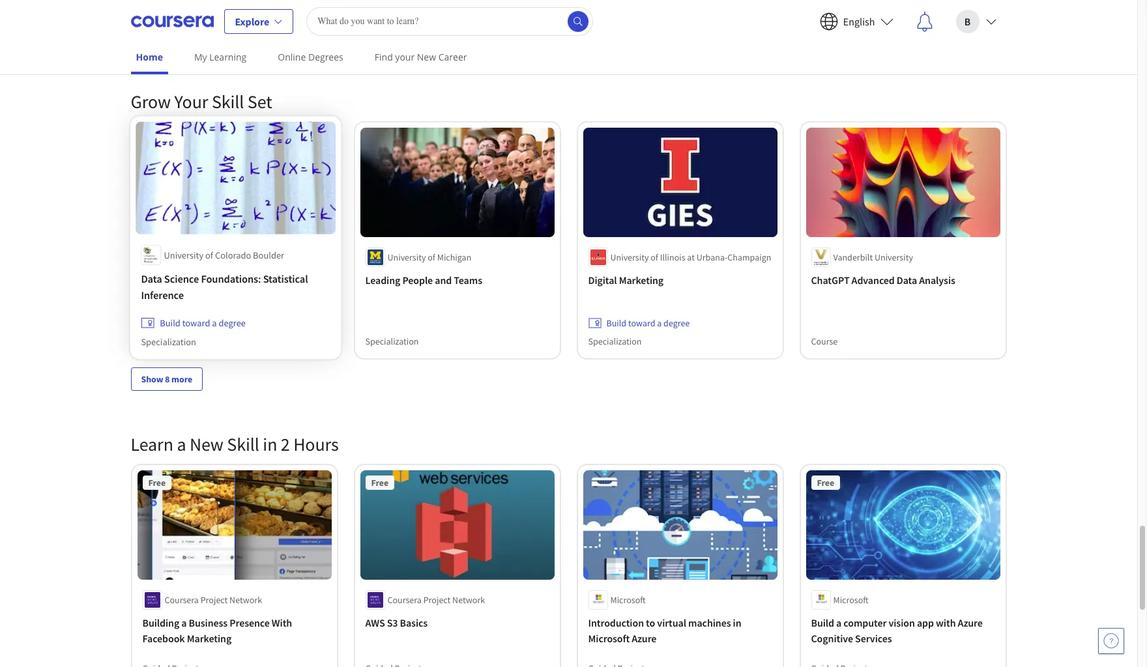 Task type: describe. For each thing, give the bounding box(es) containing it.
university of illinois at urbana-champaign
[[610, 252, 771, 263]]

in for skill
[[263, 433, 277, 456]]

leading
[[365, 274, 400, 287]]

at
[[687, 252, 695, 263]]

introduction
[[588, 616, 644, 629]]

s3
[[387, 616, 398, 629]]

statistical
[[263, 272, 308, 285]]

with
[[272, 616, 292, 629]]

science
[[164, 272, 199, 285]]

introduction to virtual machines in microsoft azure link
[[588, 615, 772, 646]]

network for business
[[230, 594, 262, 606]]

find your new career link
[[369, 42, 472, 72]]

university for marketing
[[610, 252, 649, 263]]

with
[[936, 616, 956, 629]]

champaign
[[728, 252, 771, 263]]

explore
[[235, 15, 269, 28]]

microsoft for a
[[833, 594, 869, 606]]

people
[[402, 274, 433, 287]]

new for a
[[190, 433, 224, 456]]

set
[[248, 90, 272, 114]]

university of michigan
[[388, 252, 472, 263]]

inference
[[141, 288, 183, 302]]

network for basics
[[452, 594, 485, 606]]

microsoft for to
[[610, 594, 646, 606]]

2
[[281, 433, 290, 456]]

business
[[189, 616, 228, 629]]

colorado
[[215, 249, 251, 261]]

learn a new skill in 2 hours collection element
[[123, 412, 1015, 668]]

build for science
[[160, 317, 180, 329]]

specialization for science
[[141, 336, 196, 348]]

foundations:
[[201, 272, 261, 285]]

What do you want to learn? text field
[[307, 7, 593, 36]]

online degrees link
[[273, 42, 349, 72]]

coursera for a
[[165, 594, 199, 606]]

michigan
[[437, 252, 472, 263]]

show 8 more button inside new on coursera collection element
[[131, 25, 203, 48]]

grow your skill set collection element
[[123, 69, 1015, 412]]

aws
[[365, 616, 385, 629]]

facebook
[[142, 632, 185, 645]]

specialization for marketing
[[588, 336, 642, 347]]

free for aws
[[371, 477, 389, 489]]

build toward a degree for marketing
[[607, 317, 690, 329]]

degrees
[[308, 51, 343, 63]]

machines
[[688, 616, 731, 629]]

university for people
[[388, 252, 426, 263]]

1 horizontal spatial specialization
[[365, 336, 419, 347]]

grow
[[131, 90, 171, 114]]

vanderbilt
[[833, 252, 873, 263]]

b
[[965, 15, 971, 28]]

my learning
[[194, 51, 247, 63]]

grow your skill set
[[131, 90, 272, 114]]

degree for science
[[218, 317, 245, 329]]

microsoft inside introduction to virtual machines in microsoft azure
[[588, 632, 630, 645]]

home link
[[131, 42, 168, 74]]

azure for microsoft
[[632, 632, 657, 645]]

more for "show 8 more" button in grow your skill set collection element
[[171, 373, 192, 385]]

help center image
[[1104, 634, 1119, 649]]

leading people and teams link
[[365, 272, 549, 288]]

chatgpt
[[811, 274, 850, 287]]

in for machines
[[733, 616, 742, 629]]

more for "show 8 more" button in the new on coursera collection element
[[171, 31, 192, 43]]

building a business presence with facebook marketing link
[[142, 615, 326, 646]]

data science foundations: statistical inference
[[141, 272, 308, 302]]

learning
[[209, 51, 247, 63]]

cognitive
[[811, 632, 853, 645]]

of for foundations:
[[205, 249, 213, 261]]

marketing inside building a business presence with facebook marketing
[[187, 632, 231, 645]]

new on coursera collection element
[[123, 0, 1015, 69]]

8 inside grow your skill set collection element
[[165, 373, 170, 385]]

2 horizontal spatial of
[[651, 252, 658, 263]]

and
[[435, 274, 452, 287]]

build toward a degree for science
[[160, 317, 245, 329]]

presence
[[230, 616, 270, 629]]

english
[[843, 15, 875, 28]]

services
[[855, 632, 892, 645]]

basics
[[400, 616, 428, 629]]

a inside build a computer vision app with azure cognitive services
[[836, 616, 842, 629]]

project for business
[[201, 594, 228, 606]]

a down 'digital marketing' link
[[657, 317, 662, 329]]



Task type: locate. For each thing, give the bounding box(es) containing it.
vision
[[889, 616, 915, 629]]

leading people and teams
[[365, 274, 482, 287]]

1 vertical spatial new
[[190, 433, 224, 456]]

university up chatgpt advanced data analysis link
[[875, 252, 913, 263]]

new right learn
[[190, 433, 224, 456]]

0 vertical spatial show
[[141, 31, 163, 43]]

more inside grow your skill set collection element
[[171, 373, 192, 385]]

aws s3 basics
[[365, 616, 428, 629]]

2 coursera project network from the left
[[388, 594, 485, 606]]

1 horizontal spatial network
[[452, 594, 485, 606]]

my learning link
[[189, 42, 252, 72]]

marketing inside grow your skill set collection element
[[619, 274, 664, 287]]

azure inside build a computer vision app with azure cognitive services
[[958, 616, 983, 629]]

1 horizontal spatial degree
[[664, 317, 690, 329]]

build toward a degree down digital marketing
[[607, 317, 690, 329]]

coursera for s3
[[388, 594, 422, 606]]

coursera project network for basics
[[388, 594, 485, 606]]

a right learn
[[177, 433, 186, 456]]

build inside build a computer vision app with azure cognitive services
[[811, 616, 834, 629]]

build for marketing
[[607, 317, 627, 329]]

university up "science"
[[164, 249, 203, 261]]

1 vertical spatial show
[[141, 373, 163, 385]]

skill left set
[[212, 90, 244, 114]]

explore button
[[224, 9, 293, 34]]

microsoft
[[610, 594, 646, 606], [833, 594, 869, 606], [588, 632, 630, 645]]

1 coursera project network from the left
[[165, 594, 262, 606]]

course
[[811, 336, 838, 347]]

show 8 more for "show 8 more" button in the new on coursera collection element
[[141, 31, 192, 43]]

show 8 more inside new on coursera collection element
[[141, 31, 192, 43]]

network up aws s3 basics link
[[452, 594, 485, 606]]

in
[[263, 433, 277, 456], [733, 616, 742, 629]]

data left analysis
[[897, 274, 917, 287]]

in right machines
[[733, 616, 742, 629]]

azure for with
[[958, 616, 983, 629]]

build
[[160, 317, 180, 329], [607, 317, 627, 329], [811, 616, 834, 629]]

build down digital marketing
[[607, 317, 627, 329]]

microsoft up computer
[[833, 594, 869, 606]]

coursera image
[[131, 11, 213, 32]]

data
[[141, 272, 162, 285], [897, 274, 917, 287]]

1 vertical spatial in
[[733, 616, 742, 629]]

3 free from the left
[[817, 477, 834, 489]]

in left 2
[[263, 433, 277, 456]]

0 horizontal spatial new
[[190, 433, 224, 456]]

0 horizontal spatial project
[[201, 594, 228, 606]]

marketing right digital
[[619, 274, 664, 287]]

university of colorado boulder
[[164, 249, 284, 261]]

1 horizontal spatial coursera project network
[[388, 594, 485, 606]]

1 vertical spatial 8
[[165, 373, 170, 385]]

my
[[194, 51, 207, 63]]

toward for science
[[182, 317, 210, 329]]

degree down the data science foundations: statistical inference "link"
[[218, 317, 245, 329]]

boulder
[[253, 249, 284, 261]]

a
[[212, 317, 216, 329], [657, 317, 662, 329], [177, 433, 186, 456], [181, 616, 187, 629], [836, 616, 842, 629]]

coursera project network
[[165, 594, 262, 606], [388, 594, 485, 606]]

show 8 more button inside grow your skill set collection element
[[131, 368, 203, 391]]

hours
[[293, 433, 339, 456]]

vanderbilt university
[[833, 252, 913, 263]]

marketing down business
[[187, 632, 231, 645]]

None search field
[[307, 7, 593, 36]]

building
[[142, 616, 179, 629]]

of for and
[[428, 252, 435, 263]]

1 more from the top
[[171, 31, 192, 43]]

build a computer vision app with azure cognitive services
[[811, 616, 983, 645]]

home
[[136, 51, 163, 63]]

data science foundations: statistical inference link
[[141, 271, 330, 303]]

2 show 8 more button from the top
[[131, 368, 203, 391]]

learn a new skill in 2 hours
[[131, 433, 339, 456]]

urbana-
[[697, 252, 728, 263]]

0 horizontal spatial marketing
[[187, 632, 231, 645]]

1 horizontal spatial azure
[[958, 616, 983, 629]]

1 horizontal spatial new
[[417, 51, 436, 63]]

skill
[[212, 90, 244, 114], [227, 433, 259, 456]]

digital
[[588, 274, 617, 287]]

english button
[[810, 0, 904, 42]]

virtual
[[657, 616, 686, 629]]

toward
[[182, 317, 210, 329], [628, 317, 655, 329]]

1 project from the left
[[201, 594, 228, 606]]

1 free from the left
[[148, 477, 166, 489]]

coursera project network up aws s3 basics link
[[388, 594, 485, 606]]

more inside new on coursera collection element
[[171, 31, 192, 43]]

in inside introduction to virtual machines in microsoft azure
[[733, 616, 742, 629]]

2 coursera from the left
[[388, 594, 422, 606]]

degree
[[218, 317, 245, 329], [664, 317, 690, 329]]

toward for marketing
[[628, 317, 655, 329]]

build down inference
[[160, 317, 180, 329]]

azure down to
[[632, 632, 657, 645]]

0 vertical spatial skill
[[212, 90, 244, 114]]

0 horizontal spatial in
[[263, 433, 277, 456]]

learn
[[131, 433, 173, 456]]

your
[[395, 51, 415, 63]]

computer
[[844, 616, 887, 629]]

0 horizontal spatial azure
[[632, 632, 657, 645]]

2 degree from the left
[[664, 317, 690, 329]]

0 vertical spatial marketing
[[619, 274, 664, 287]]

degree for marketing
[[664, 317, 690, 329]]

more
[[171, 31, 192, 43], [171, 373, 192, 385]]

1 vertical spatial show 8 more
[[141, 373, 192, 385]]

1 horizontal spatial project
[[424, 594, 451, 606]]

specialization down leading
[[365, 336, 419, 347]]

project
[[201, 594, 228, 606], [424, 594, 451, 606]]

2 horizontal spatial specialization
[[588, 336, 642, 347]]

0 vertical spatial show 8 more button
[[131, 25, 203, 48]]

1 degree from the left
[[218, 317, 245, 329]]

show 8 more
[[141, 31, 192, 43], [141, 373, 192, 385]]

advanced
[[852, 274, 895, 287]]

2 network from the left
[[452, 594, 485, 606]]

show 8 more inside grow your skill set collection element
[[141, 373, 192, 385]]

free
[[148, 477, 166, 489], [371, 477, 389, 489], [817, 477, 834, 489]]

digital marketing
[[588, 274, 664, 287]]

0 horizontal spatial network
[[230, 594, 262, 606]]

show inside new on coursera collection element
[[141, 31, 163, 43]]

0 horizontal spatial build
[[160, 317, 180, 329]]

aws s3 basics link
[[365, 615, 549, 631]]

0 horizontal spatial specialization
[[141, 336, 196, 348]]

marketing
[[619, 274, 664, 287], [187, 632, 231, 645]]

1 coursera from the left
[[165, 594, 199, 606]]

build toward a degree
[[160, 317, 245, 329], [607, 317, 690, 329]]

of left michigan
[[428, 252, 435, 263]]

0 vertical spatial show 8 more
[[141, 31, 192, 43]]

coursera up building
[[165, 594, 199, 606]]

microsoft up introduction
[[610, 594, 646, 606]]

build a computer vision app with azure cognitive services link
[[811, 615, 995, 646]]

online
[[278, 51, 306, 63]]

2 more from the top
[[171, 373, 192, 385]]

1 vertical spatial more
[[171, 373, 192, 385]]

a inside building a business presence with facebook marketing
[[181, 616, 187, 629]]

free for building
[[148, 477, 166, 489]]

show for "show 8 more" button in grow your skill set collection element
[[141, 373, 163, 385]]

free for build
[[817, 477, 834, 489]]

2 build toward a degree from the left
[[607, 317, 690, 329]]

network
[[230, 594, 262, 606], [452, 594, 485, 606]]

8
[[165, 31, 170, 43], [165, 373, 170, 385]]

8 inside new on coursera collection element
[[165, 31, 170, 43]]

0 horizontal spatial of
[[205, 249, 213, 261]]

2 free from the left
[[371, 477, 389, 489]]

1 horizontal spatial build
[[607, 317, 627, 329]]

1 horizontal spatial coursera
[[388, 594, 422, 606]]

university
[[164, 249, 203, 261], [388, 252, 426, 263], [610, 252, 649, 263], [875, 252, 913, 263]]

university up people
[[388, 252, 426, 263]]

show 8 more for "show 8 more" button in grow your skill set collection element
[[141, 373, 192, 385]]

1 show 8 more button from the top
[[131, 25, 203, 48]]

0 horizontal spatial toward
[[182, 317, 210, 329]]

new right your
[[417, 51, 436, 63]]

0 horizontal spatial build toward a degree
[[160, 317, 245, 329]]

1 horizontal spatial toward
[[628, 317, 655, 329]]

coursera project network for business
[[165, 594, 262, 606]]

building a business presence with facebook marketing
[[142, 616, 292, 645]]

1 8 from the top
[[165, 31, 170, 43]]

toward down digital marketing
[[628, 317, 655, 329]]

2 show from the top
[[141, 373, 163, 385]]

network up presence
[[230, 594, 262, 606]]

project for basics
[[424, 594, 451, 606]]

0 horizontal spatial free
[[148, 477, 166, 489]]

2 horizontal spatial build
[[811, 616, 834, 629]]

0 vertical spatial 8
[[165, 31, 170, 43]]

1 horizontal spatial in
[[733, 616, 742, 629]]

project up business
[[201, 594, 228, 606]]

of left colorado
[[205, 249, 213, 261]]

career
[[439, 51, 467, 63]]

new for your
[[417, 51, 436, 63]]

data inside data science foundations: statistical inference
[[141, 272, 162, 285]]

introduction to virtual machines in microsoft azure
[[588, 616, 742, 645]]

1 build toward a degree from the left
[[160, 317, 245, 329]]

0 horizontal spatial data
[[141, 272, 162, 285]]

university up digital marketing
[[610, 252, 649, 263]]

online degrees
[[278, 51, 343, 63]]

1 vertical spatial skill
[[227, 433, 259, 456]]

digital marketing link
[[588, 272, 772, 288]]

0 horizontal spatial coursera
[[165, 594, 199, 606]]

a right building
[[181, 616, 187, 629]]

0 vertical spatial new
[[417, 51, 436, 63]]

microsoft down introduction
[[588, 632, 630, 645]]

show for "show 8 more" button in the new on coursera collection element
[[141, 31, 163, 43]]

1 horizontal spatial build toward a degree
[[607, 317, 690, 329]]

illinois
[[660, 252, 685, 263]]

app
[[917, 616, 934, 629]]

1 vertical spatial marketing
[[187, 632, 231, 645]]

1 show from the top
[[141, 31, 163, 43]]

show 8 more button
[[131, 25, 203, 48], [131, 368, 203, 391]]

1 network from the left
[[230, 594, 262, 606]]

2 horizontal spatial free
[[817, 477, 834, 489]]

chatgpt advanced data analysis
[[811, 274, 956, 287]]

0 vertical spatial more
[[171, 31, 192, 43]]

specialization down digital marketing
[[588, 336, 642, 347]]

toward down inference
[[182, 317, 210, 329]]

2 8 from the top
[[165, 373, 170, 385]]

build toward a degree down data science foundations: statistical inference
[[160, 317, 245, 329]]

chatgpt advanced data analysis link
[[811, 272, 995, 288]]

specialization
[[365, 336, 419, 347], [588, 336, 642, 347], [141, 336, 196, 348]]

azure
[[958, 616, 983, 629], [632, 632, 657, 645]]

1 horizontal spatial marketing
[[619, 274, 664, 287]]

2 project from the left
[[424, 594, 451, 606]]

coursera up aws s3 basics
[[388, 594, 422, 606]]

1 horizontal spatial of
[[428, 252, 435, 263]]

skill left 2
[[227, 433, 259, 456]]

coursera project network up business
[[165, 594, 262, 606]]

find your new career
[[375, 51, 467, 63]]

0 horizontal spatial degree
[[218, 317, 245, 329]]

azure inside introduction to virtual machines in microsoft azure
[[632, 632, 657, 645]]

teams
[[454, 274, 482, 287]]

new
[[417, 51, 436, 63], [190, 433, 224, 456]]

azure right with at right
[[958, 616, 983, 629]]

project up aws s3 basics link
[[424, 594, 451, 606]]

of
[[205, 249, 213, 261], [428, 252, 435, 263], [651, 252, 658, 263]]

data up inference
[[141, 272, 162, 285]]

specialization down inference
[[141, 336, 196, 348]]

0 vertical spatial azure
[[958, 616, 983, 629]]

degree down 'digital marketing' link
[[664, 317, 690, 329]]

your
[[174, 90, 208, 114]]

1 vertical spatial show 8 more button
[[131, 368, 203, 391]]

0 vertical spatial in
[[263, 433, 277, 456]]

find
[[375, 51, 393, 63]]

2 toward from the left
[[628, 317, 655, 329]]

1 show 8 more from the top
[[141, 31, 192, 43]]

1 vertical spatial azure
[[632, 632, 657, 645]]

a up cognitive
[[836, 616, 842, 629]]

of left 'illinois'
[[651, 252, 658, 263]]

1 toward from the left
[[182, 317, 210, 329]]

0 horizontal spatial coursera project network
[[165, 594, 262, 606]]

analysis
[[919, 274, 956, 287]]

2 show 8 more from the top
[[141, 373, 192, 385]]

a down data science foundations: statistical inference
[[212, 317, 216, 329]]

b button
[[946, 0, 1007, 42]]

show inside grow your skill set collection element
[[141, 373, 163, 385]]

to
[[646, 616, 655, 629]]

university for science
[[164, 249, 203, 261]]

build up cognitive
[[811, 616, 834, 629]]

1 horizontal spatial free
[[371, 477, 389, 489]]

1 horizontal spatial data
[[897, 274, 917, 287]]



Task type: vqa. For each thing, say whether or not it's contained in the screenshot.
topmost the Azure
yes



